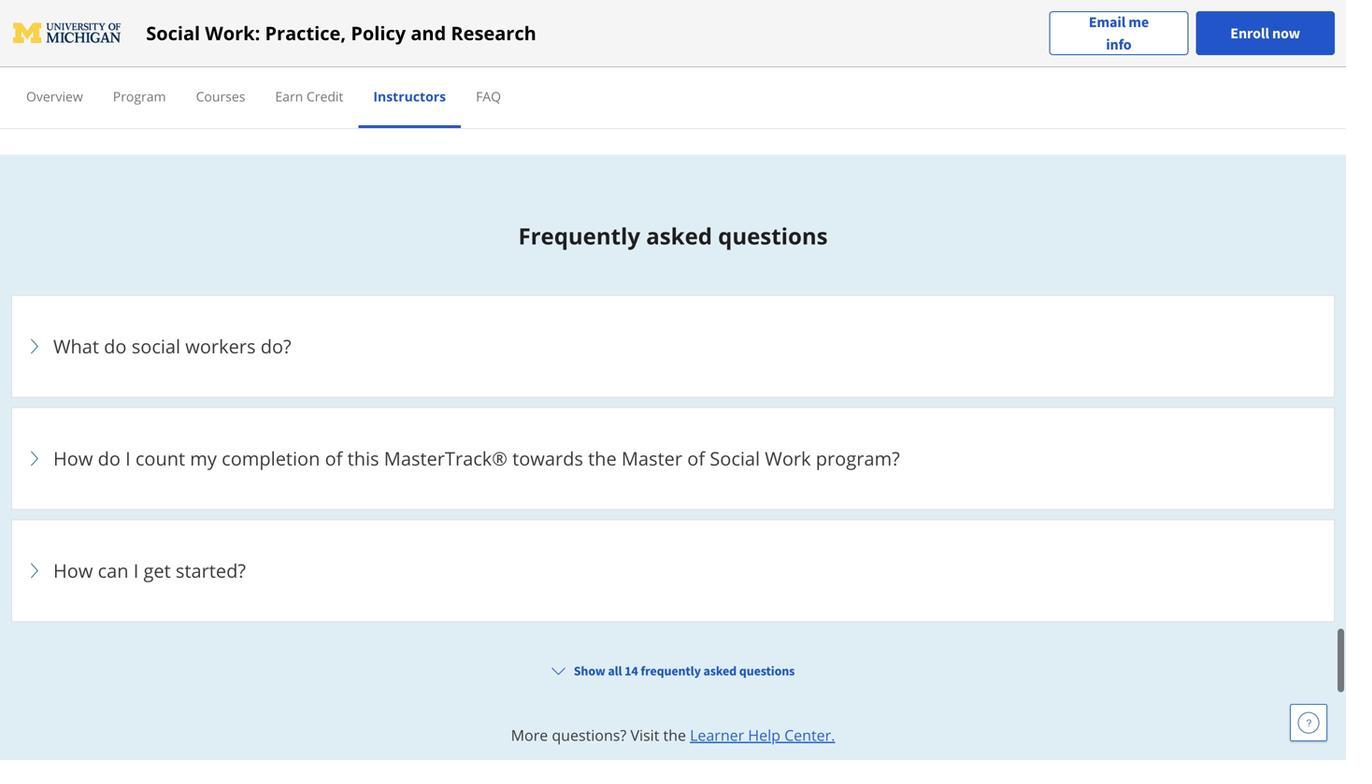 Task type: vqa. For each thing, say whether or not it's contained in the screenshot.
and inside the Clinical Associate Professor of Social Work, University of Michigan and Academic Program Director, School of Social Work
yes



Task type: locate. For each thing, give the bounding box(es) containing it.
0 vertical spatial how
[[53, 445, 93, 471]]

0 vertical spatial chevron right image
[[23, 447, 46, 470]]

questions
[[718, 220, 828, 251], [740, 662, 795, 679]]

clinical associate professor of social work, university of michigan and academic program director, school of social work
[[138, 0, 593, 29]]

i for get
[[133, 558, 139, 583]]

i left the count on the bottom of the page
[[125, 445, 131, 471]]

program down professor
[[240, 9, 301, 29]]

0 vertical spatial list item
[[11, 632, 1336, 734]]

how can i get started?
[[53, 558, 246, 583]]

how
[[53, 445, 93, 471], [53, 558, 93, 583]]

show
[[574, 662, 606, 679]]

frequently asked questions
[[519, 220, 828, 251]]

how for how do i count my completion of this mastertrack® towards the master of social work program?
[[53, 445, 93, 471]]

of
[[332, 0, 346, 1], [512, 0, 526, 1], [419, 9, 433, 29], [325, 445, 343, 471], [688, 445, 705, 471]]

asked inside dropdown button
[[704, 662, 737, 679]]

of left this
[[325, 445, 343, 471]]

1 vertical spatial asked
[[704, 662, 737, 679]]

earn credit
[[275, 87, 344, 105]]

how left 'can'
[[53, 558, 93, 583]]

1 vertical spatial i
[[133, 558, 139, 583]]

0 vertical spatial i
[[125, 445, 131, 471]]

questions?
[[552, 725, 627, 745]]

how do i count my completion of this mastertrack® towards the master of social work program? list item
[[11, 407, 1336, 510]]

michigan
[[530, 0, 593, 1]]

university
[[439, 0, 508, 1]]

social right master on the bottom of the page
[[710, 445, 760, 471]]

more
[[511, 725, 548, 745]]

what
[[53, 333, 99, 359]]

work down university
[[481, 9, 518, 29]]

faq link
[[476, 87, 501, 105]]

1 vertical spatial questions
[[740, 662, 795, 679]]

mastertrack®
[[384, 445, 508, 471]]

0 vertical spatial the
[[588, 445, 617, 471]]

1 vertical spatial do
[[98, 445, 121, 471]]

asked
[[646, 220, 713, 251], [704, 662, 737, 679]]

1 vertical spatial list item
[[11, 744, 1336, 760]]

program left courses link
[[113, 87, 166, 105]]

do
[[104, 333, 127, 359], [98, 445, 121, 471]]

the right visit
[[664, 725, 686, 745]]

how inside 'dropdown button'
[[53, 558, 93, 583]]

1 list item from the top
[[11, 632, 1336, 734]]

and down clinical
[[138, 9, 165, 29]]

2 chevron right image from the top
[[23, 560, 46, 582]]

social down clinical
[[146, 20, 200, 46]]

chevron right image inside how can i get started? 'dropdown button'
[[23, 560, 46, 582]]

0 vertical spatial do
[[104, 333, 127, 359]]

the left master on the bottom of the page
[[588, 445, 617, 471]]

0 horizontal spatial and
[[138, 9, 165, 29]]

do right what in the top left of the page
[[104, 333, 127, 359]]

social inside dropdown button
[[710, 445, 760, 471]]

work
[[481, 9, 518, 29], [765, 445, 811, 471]]

social work: practice, policy and research
[[146, 20, 537, 46]]

chevron right image
[[23, 447, 46, 470], [23, 560, 46, 582]]

work,
[[394, 0, 435, 1]]

1 vertical spatial program
[[113, 87, 166, 105]]

email me info
[[1089, 13, 1149, 54]]

1 vertical spatial work
[[765, 445, 811, 471]]

1 vertical spatial chevron right image
[[23, 560, 46, 582]]

completion
[[222, 445, 320, 471]]

1 chevron right image from the top
[[23, 447, 46, 470]]

the
[[588, 445, 617, 471], [664, 725, 686, 745]]

i inside dropdown button
[[125, 445, 131, 471]]

2 how from the top
[[53, 558, 93, 583]]

list item
[[11, 632, 1336, 734], [11, 744, 1336, 760]]

help center image
[[1298, 712, 1321, 734]]

faq
[[476, 87, 501, 105]]

i inside 'dropdown button'
[[133, 558, 139, 583]]

work:
[[205, 20, 260, 46]]

towards
[[513, 445, 584, 471]]

this
[[348, 445, 379, 471]]

work inside dropdown button
[[765, 445, 811, 471]]

i for count
[[125, 445, 131, 471]]

do for how
[[98, 445, 121, 471]]

learner
[[690, 725, 745, 745]]

chevron right image inside how do i count my completion of this mastertrack® towards the master of social work program? dropdown button
[[23, 447, 46, 470]]

1 vertical spatial how
[[53, 558, 93, 583]]

program?
[[816, 445, 900, 471]]

social
[[350, 0, 390, 1], [437, 9, 478, 29], [146, 20, 200, 46], [710, 445, 760, 471]]

started?
[[176, 558, 246, 583]]

i
[[125, 445, 131, 471], [133, 558, 139, 583]]

1 horizontal spatial i
[[133, 558, 139, 583]]

i left get
[[133, 558, 139, 583]]

1 horizontal spatial program
[[240, 9, 301, 29]]

1 horizontal spatial the
[[664, 725, 686, 745]]

courses link
[[196, 87, 245, 105]]

1 how from the top
[[53, 445, 93, 471]]

work left the program?
[[765, 445, 811, 471]]

school
[[369, 9, 415, 29]]

how do i count my completion of this mastertrack® towards the master of social work program?
[[53, 445, 900, 471]]

0 horizontal spatial i
[[125, 445, 131, 471]]

certificate menu element
[[11, 67, 1336, 128]]

0 vertical spatial program
[[240, 9, 301, 29]]

0 vertical spatial work
[[481, 9, 518, 29]]

how inside dropdown button
[[53, 445, 93, 471]]

frequently
[[641, 662, 701, 679]]

me
[[1129, 13, 1149, 31]]

and down work,
[[411, 20, 446, 46]]

do left the count on the bottom of the page
[[98, 445, 121, 471]]

earn credit link
[[275, 87, 344, 105]]

chevron right image
[[23, 335, 46, 357]]

info
[[1107, 35, 1132, 54]]

what do social workers do? button
[[23, 307, 1323, 386]]

instructors
[[374, 87, 446, 105]]

program link
[[113, 87, 166, 105]]

email me info button
[[1050, 11, 1189, 56]]

1 horizontal spatial work
[[765, 445, 811, 471]]

0 horizontal spatial work
[[481, 9, 518, 29]]

overview link
[[26, 87, 83, 105]]

0 horizontal spatial program
[[113, 87, 166, 105]]

0 horizontal spatial the
[[588, 445, 617, 471]]

get
[[144, 558, 171, 583]]

social up 'school'
[[350, 0, 390, 1]]

work inside 'clinical associate professor of social work, university of michigan and academic program director, school of social work'
[[481, 9, 518, 29]]

can
[[98, 558, 129, 583]]

of up the research
[[512, 0, 526, 1]]

and
[[138, 9, 165, 29], [411, 20, 446, 46]]

program
[[240, 9, 301, 29], [113, 87, 166, 105]]

of right master on the bottom of the page
[[688, 445, 705, 471]]

email
[[1089, 13, 1126, 31]]

how left the count on the bottom of the page
[[53, 445, 93, 471]]



Task type: describe. For each thing, give the bounding box(es) containing it.
collapsed list
[[11, 295, 1336, 760]]

how can i get started? button
[[23, 531, 1323, 610]]

chevron right image for how do i count my completion of this mastertrack® towards the master of social work program?
[[23, 447, 46, 470]]

help
[[748, 725, 781, 745]]

research
[[451, 20, 537, 46]]

1 vertical spatial the
[[664, 725, 686, 745]]

university of michigan image
[[11, 18, 124, 48]]

more questions? visit the learner help center.
[[511, 725, 836, 745]]

and inside 'clinical associate professor of social work, university of michigan and academic program director, school of social work'
[[138, 9, 165, 29]]

0 vertical spatial asked
[[646, 220, 713, 251]]

enroll now button
[[1196, 11, 1336, 55]]

workers
[[185, 333, 256, 359]]

practice,
[[265, 20, 346, 46]]

social
[[132, 333, 181, 359]]

professor
[[261, 0, 328, 1]]

courses
[[196, 87, 245, 105]]

do?
[[261, 333, 291, 359]]

the inside dropdown button
[[588, 445, 617, 471]]

enroll
[[1231, 24, 1270, 43]]

my
[[190, 445, 217, 471]]

program inside 'clinical associate professor of social work, university of michigan and academic program director, school of social work'
[[240, 9, 301, 29]]

14
[[625, 662, 639, 679]]

academic
[[169, 9, 236, 29]]

2 list item from the top
[[11, 744, 1336, 760]]

what do social workers do?
[[53, 333, 291, 359]]

enroll now
[[1231, 24, 1301, 43]]

of up director,
[[332, 0, 346, 1]]

social down university
[[437, 9, 478, 29]]

now
[[1273, 24, 1301, 43]]

questions inside dropdown button
[[740, 662, 795, 679]]

0 vertical spatial questions
[[718, 220, 828, 251]]

of down work,
[[419, 9, 433, 29]]

director,
[[305, 9, 365, 29]]

show all 14 frequently asked questions button
[[544, 654, 803, 688]]

how for how can i get started?
[[53, 558, 93, 583]]

show all 14 frequently asked questions
[[574, 662, 795, 679]]

center.
[[785, 725, 836, 745]]

how can i get started? list item
[[11, 519, 1336, 622]]

visit
[[631, 725, 660, 745]]

what do social workers do? list item
[[11, 295, 1336, 398]]

credit
[[307, 87, 344, 105]]

clinical
[[138, 0, 188, 1]]

count
[[136, 445, 185, 471]]

1 horizontal spatial and
[[411, 20, 446, 46]]

program inside certificate menu element
[[113, 87, 166, 105]]

all
[[608, 662, 622, 679]]

chevron right image for how can i get started?
[[23, 560, 46, 582]]

associate
[[192, 0, 257, 1]]

frequently
[[519, 220, 641, 251]]

instructors link
[[374, 87, 446, 105]]

do for what
[[104, 333, 127, 359]]

overview
[[26, 87, 83, 105]]

master
[[622, 445, 683, 471]]

learner help center. link
[[690, 725, 836, 745]]

how do i count my completion of this mastertrack® towards the master of social work program? button
[[23, 419, 1323, 498]]

policy
[[351, 20, 406, 46]]

earn
[[275, 87, 303, 105]]



